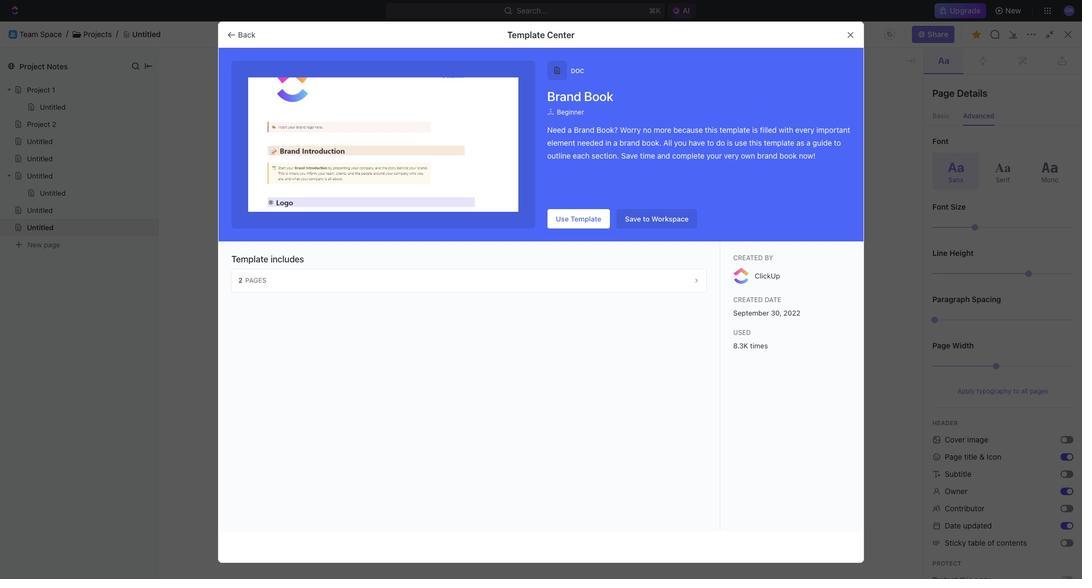 Task type: vqa. For each thing, say whether or not it's contained in the screenshot.
the "Project Notes"
yes



Task type: locate. For each thing, give the bounding box(es) containing it.
new for new
[[1005, 6, 1021, 15]]

time
[[640, 151, 655, 160]]

important
[[816, 125, 850, 134]]

brand down "worry"
[[620, 138, 640, 147]]

shared button
[[222, 168, 253, 189]]

1 horizontal spatial new
[[1005, 6, 1021, 15]]

a right in
[[613, 138, 618, 147]]

updated
[[963, 522, 992, 531]]

favorites button
[[4, 154, 41, 167]]

0 horizontal spatial *
[[398, 220, 401, 228]]

project 1 up dashboards
[[27, 86, 55, 94]]

team space link inside sidebar navigation
[[26, 206, 130, 223]]

cell
[[150, 207, 162, 226], [792, 207, 878, 226], [1050, 207, 1069, 226]]

date updated
[[945, 522, 992, 531]]

0 vertical spatial 1
[[52, 86, 55, 94]]

0 vertical spatial doc
[[1057, 30, 1071, 39]]

row
[[150, 189, 1069, 207], [150, 206, 1069, 227]]

1 horizontal spatial project 1
[[797, 128, 827, 137]]

0 horizontal spatial brand
[[620, 138, 640, 147]]

2 horizontal spatial notes
[[515, 93, 535, 102]]

brand inside need a brand book? worry no more because this template is filled with every important element needed in a brand book. all you have to do is use this template as a guide to outline each section. save time and complete your very own brand book now!
[[574, 125, 594, 134]]

1 horizontal spatial template
[[507, 30, 545, 40]]

Search by name... text field
[[898, 168, 1034, 185]]

typography
[[977, 388, 1011, 396]]

search
[[977, 30, 1002, 39]]

page down cover
[[945, 453, 962, 462]]

owner
[[945, 487, 968, 496]]

0 vertical spatial page
[[932, 88, 955, 99]]

table containing project notes
[[150, 189, 1069, 227]]

outline
[[547, 151, 571, 160]]

0 vertical spatial team space
[[19, 29, 62, 39]]

0 horizontal spatial template
[[231, 255, 268, 264]]

1 inside 'link'
[[824, 128, 827, 137]]

last
[[380, 126, 395, 135]]

team space link up page at the top of page
[[26, 206, 130, 223]]

1 vertical spatial doc
[[571, 67, 584, 74]]

1 created from the top
[[733, 254, 763, 262]]

0 horizontal spatial doc
[[571, 67, 584, 74]]

save left time
[[621, 151, 638, 160]]

page left width
[[932, 341, 950, 350]]

* for email purpose
[[398, 220, 401, 228]]

font left size
[[932, 202, 949, 212]]

1 vertical spatial favorites
[[9, 156, 37, 164]]

0 vertical spatial template
[[507, 30, 545, 40]]

favorites
[[473, 74, 510, 83], [9, 156, 37, 164]]

created
[[733, 254, 763, 262], [733, 296, 763, 304]]

2 vertical spatial template
[[231, 255, 268, 264]]

font down basic at the right top of page
[[932, 137, 949, 146]]

2 horizontal spatial cell
[[1050, 207, 1069, 226]]

slider
[[972, 224, 978, 231], [1025, 271, 1032, 277], [931, 317, 938, 324], [993, 363, 1000, 370]]

&
[[979, 453, 985, 462]]

1 horizontal spatial workspace
[[652, 215, 689, 223]]

2 column header from the left
[[792, 189, 878, 207]]

use
[[735, 138, 747, 147]]

0 horizontal spatial workspace
[[295, 173, 334, 182]]

projects right use
[[577, 212, 605, 221]]

1 horizontal spatial notes
[[203, 212, 224, 221]]

this right the use
[[749, 138, 762, 147]]

1 vertical spatial *
[[398, 220, 401, 228]]

new
[[1005, 6, 1021, 15], [1039, 30, 1055, 39], [27, 240, 42, 249]]

to left do
[[707, 138, 714, 147]]

user group image
[[10, 32, 16, 36], [11, 211, 19, 217]]

customer
[[352, 181, 383, 189]]

pages right "all"
[[1030, 388, 1048, 396]]

team space link for user group icon inside the sidebar navigation
[[26, 206, 130, 223]]

archived
[[386, 173, 418, 182]]

details
[[957, 88, 987, 99]]

2 horizontal spatial project notes
[[488, 93, 535, 102]]

serif
[[996, 176, 1010, 184]]

brand up the needed
[[574, 125, 594, 134]]

home
[[26, 56, 46, 65]]

created inside the created date september 30, 2022
[[733, 296, 763, 304]]

notes inside row
[[203, 212, 224, 221]]

0 vertical spatial save
[[621, 151, 638, 160]]

column header down now!
[[792, 189, 878, 207]]

a right as at the right of the page
[[806, 138, 811, 147]]

icon
[[987, 453, 1001, 462]]

0 vertical spatial project 1
[[27, 86, 55, 94]]

sidebar navigation
[[0, 22, 137, 580]]

team space up the home
[[19, 29, 62, 39]]

template up the use
[[720, 125, 750, 134]]

2 horizontal spatial new
[[1039, 30, 1055, 39]]

2 vertical spatial new
[[27, 240, 42, 249]]

1 vertical spatial space
[[47, 209, 68, 219]]

4 mins ago
[[884, 212, 923, 221]]

0 vertical spatial user group image
[[10, 32, 16, 36]]

0 horizontal spatial column header
[[150, 189, 162, 207]]

new for new page
[[27, 240, 42, 249]]

0 horizontal spatial is
[[727, 138, 733, 147]]

project inside "project notes" link
[[488, 93, 513, 102]]

you
[[674, 138, 687, 147]]

mins
[[891, 212, 908, 221]]

* right the name
[[403, 181, 406, 189]]

new doc
[[1039, 30, 1071, 39]]

1 vertical spatial created
[[733, 296, 763, 304]]

1 vertical spatial 1
[[824, 128, 827, 137]]

needed
[[577, 138, 603, 147]]

1 font from the top
[[932, 137, 949, 146]]

1 vertical spatial notes
[[515, 93, 535, 102]]

email purpose *
[[352, 220, 401, 228]]

search docs
[[977, 30, 1022, 39]]

element
[[547, 138, 575, 147]]

team up new page
[[26, 209, 45, 219]]

2 down template includes
[[238, 277, 242, 285]]

space up page at the top of page
[[47, 209, 68, 219]]

my docs button
[[182, 168, 218, 189]]

each
[[573, 151, 590, 160]]

project
[[19, 62, 45, 71], [27, 86, 50, 94], [488, 93, 513, 102], [27, 120, 50, 129], [797, 128, 822, 137], [175, 212, 201, 221]]

docs link
[[4, 89, 132, 106]]

1 vertical spatial project 1
[[797, 128, 827, 137]]

includes
[[271, 255, 304, 264]]

team space inside sidebar navigation
[[26, 209, 68, 219]]

page up basic at the right top of page
[[932, 88, 955, 99]]

1 horizontal spatial this
[[749, 138, 762, 147]]

workspace button
[[292, 168, 337, 189]]

team space link up the home
[[19, 29, 62, 39]]

projects up "home" link
[[83, 29, 112, 39]]

pages
[[245, 277, 266, 285], [1030, 388, 1048, 396]]

2 down the docs link
[[52, 120, 56, 129]]

1 vertical spatial new
[[1039, 30, 1055, 39]]

page
[[932, 88, 955, 99], [932, 341, 950, 350], [945, 453, 962, 462]]

apply typography to all pages
[[958, 388, 1048, 396]]

e.g. John Smith text field
[[359, 194, 715, 210]]

1 vertical spatial projects
[[577, 212, 605, 221]]

0 vertical spatial projects
[[83, 29, 112, 39]]

0 vertical spatial font
[[932, 137, 949, 146]]

1 vertical spatial team space link
[[26, 206, 130, 223]]

workspace inside 'workspace' 'button'
[[295, 173, 334, 182]]

created for created by
[[733, 254, 763, 262]]

0 vertical spatial is
[[752, 125, 758, 134]]

very
[[724, 151, 739, 160]]

page for page details
[[932, 88, 955, 99]]

0 horizontal spatial 2
[[52, 120, 56, 129]]

sticky
[[945, 539, 966, 548]]

1 horizontal spatial *
[[403, 181, 406, 189]]

2 created from the top
[[733, 296, 763, 304]]

team space
[[19, 29, 62, 39], [26, 209, 68, 219]]

brand right the own
[[757, 151, 778, 160]]

1 horizontal spatial 1
[[824, 128, 827, 137]]

new right search docs
[[1039, 30, 1055, 39]]

1 horizontal spatial cell
[[792, 207, 878, 226]]

private button
[[257, 168, 288, 189]]

row containing project notes
[[150, 206, 1069, 227]]

a right need
[[568, 125, 572, 134]]

created left by at right
[[733, 254, 763, 262]]

1 vertical spatial user group image
[[11, 211, 19, 217]]

0 horizontal spatial projects
[[83, 29, 112, 39]]

2 vertical spatial project notes
[[175, 212, 224, 221]]

pages down template includes
[[245, 277, 266, 285]]

font
[[932, 137, 949, 146], [932, 202, 949, 212]]

0 horizontal spatial cell
[[150, 207, 162, 226]]

apply
[[958, 388, 975, 396]]

doc inside button
[[1057, 30, 1071, 39]]

docs inside sidebar navigation
[[26, 93, 44, 102]]

0 vertical spatial brand
[[620, 138, 640, 147]]

0 vertical spatial brand
[[547, 89, 581, 104]]

book
[[780, 151, 797, 160]]

1 vertical spatial page
[[932, 341, 950, 350]]

template for template center
[[507, 30, 545, 40]]

project notes
[[19, 62, 68, 71], [488, 93, 535, 102], [175, 212, 224, 221]]

* for customer name
[[403, 181, 406, 189]]

0 horizontal spatial new
[[27, 240, 42, 249]]

font for font
[[932, 137, 949, 146]]

filled
[[760, 125, 777, 134]]

project 1 up the guide
[[797, 128, 827, 137]]

column header left my docs button
[[150, 189, 162, 207]]

this up do
[[705, 125, 718, 134]]

3 cell from the left
[[1050, 207, 1069, 226]]

0 vertical spatial *
[[403, 181, 406, 189]]

is left filled on the right top of page
[[752, 125, 758, 134]]

brand book
[[547, 89, 613, 104]]

2 vertical spatial page
[[945, 453, 962, 462]]

0 vertical spatial workspace
[[295, 173, 334, 182]]

space for user group icon inside the sidebar navigation
[[47, 209, 68, 219]]

1
[[52, 86, 55, 94], [824, 128, 827, 137]]

1 vertical spatial font
[[932, 202, 949, 212]]

1 vertical spatial this
[[749, 138, 762, 147]]

0 vertical spatial notes
[[47, 62, 68, 71]]

1 vertical spatial brand
[[574, 125, 594, 134]]

projects link
[[83, 29, 112, 39]]

0 vertical spatial space
[[40, 29, 62, 39]]

write customer email
[[367, 154, 441, 163]]

team
[[19, 29, 38, 39], [26, 209, 45, 219]]

1 horizontal spatial favorites
[[473, 74, 510, 83]]

save left -
[[625, 215, 641, 223]]

template up 2 pages on the top left of the page
[[231, 255, 268, 264]]

is right do
[[727, 138, 733, 147]]

space inside sidebar navigation
[[47, 209, 68, 219]]

template right use
[[571, 215, 601, 223]]

project 1 inside 'link'
[[797, 128, 827, 137]]

1 up dashboards
[[52, 86, 55, 94]]

save
[[621, 151, 638, 160], [625, 215, 641, 223]]

team space for user group icon inside the sidebar navigation
[[26, 209, 68, 219]]

1 cell from the left
[[150, 207, 162, 226]]

space up the home
[[40, 29, 62, 39]]

1 vertical spatial template
[[764, 138, 794, 147]]

to
[[707, 138, 714, 147], [834, 138, 841, 147], [643, 215, 650, 223], [1013, 388, 1019, 396]]

this
[[705, 125, 718, 134], [749, 138, 762, 147]]

column header
[[150, 189, 162, 207], [792, 189, 878, 207]]

created up september
[[733, 296, 763, 304]]

2 vertical spatial notes
[[203, 212, 224, 221]]

protect
[[932, 560, 962, 567]]

project 2
[[27, 120, 56, 129]]

customer name *
[[352, 181, 406, 189]]

times
[[750, 342, 768, 350]]

1 horizontal spatial project notes
[[175, 212, 224, 221]]

template
[[720, 125, 750, 134], [764, 138, 794, 147]]

1 vertical spatial 2
[[238, 277, 242, 285]]

1 vertical spatial template
[[571, 215, 601, 223]]

my docs
[[185, 173, 215, 182]]

1 up the guide
[[824, 128, 827, 137]]

brand up beginner
[[547, 89, 581, 104]]

0 vertical spatial pages
[[245, 277, 266, 285]]

favorites inside button
[[9, 156, 37, 164]]

image
[[967, 436, 988, 445]]

1 vertical spatial team
[[26, 209, 45, 219]]

template down search...
[[507, 30, 545, 40]]

0 vertical spatial new
[[1005, 6, 1021, 15]]

0 horizontal spatial this
[[705, 125, 718, 134]]

workspace
[[295, 173, 334, 182], [652, 215, 689, 223]]

1 horizontal spatial pages
[[1030, 388, 1048, 396]]

table
[[150, 189, 1069, 227]]

2 font from the top
[[932, 202, 949, 212]]

0 vertical spatial team
[[19, 29, 38, 39]]

new left page at the top of page
[[27, 240, 42, 249]]

0 vertical spatial team space link
[[19, 29, 62, 39]]

new up search docs
[[1005, 6, 1021, 15]]

1 vertical spatial project notes
[[488, 93, 535, 102]]

date
[[945, 522, 961, 531]]

project notes inside row
[[175, 212, 224, 221]]

template down with
[[764, 138, 794, 147]]

tab list
[[163, 168, 421, 189]]

0 vertical spatial created
[[733, 254, 763, 262]]

1 vertical spatial team space
[[26, 209, 68, 219]]

complete
[[672, 151, 705, 160]]

1 horizontal spatial doc
[[1057, 30, 1071, 39]]

project notes link
[[469, 89, 751, 107]]

1 vertical spatial workspace
[[652, 215, 689, 223]]

team space up new page
[[26, 209, 68, 219]]

worry
[[620, 125, 641, 134]]

notes
[[47, 62, 68, 71], [515, 93, 535, 102], [203, 212, 224, 221]]

0 vertical spatial template
[[720, 125, 750, 134]]

0 horizontal spatial 1
[[52, 86, 55, 94]]

team up the home
[[19, 29, 38, 39]]

page for page width
[[932, 341, 950, 350]]

* right purpose
[[398, 220, 401, 228]]

2 row from the top
[[150, 206, 1069, 227]]

advanced
[[963, 112, 994, 120]]

1 vertical spatial brand
[[757, 151, 778, 160]]



Task type: describe. For each thing, give the bounding box(es) containing it.
team space for user group icon to the top
[[19, 29, 62, 39]]

need a brand book? worry no more because this template is filled with every important element needed in a brand book. all you have to do is use this template as a guide to outline each section. save time and complete your very own brand book now!
[[547, 125, 850, 160]]

september
[[733, 309, 769, 318]]

write
[[367, 154, 386, 163]]

my
[[185, 173, 195, 182]]

7
[[237, 212, 241, 221]]

contents
[[997, 539, 1027, 548]]

assigned
[[344, 173, 377, 182]]

team space link for user group icon to the top
[[19, 29, 62, 39]]

font size
[[932, 202, 966, 212]]

new page
[[27, 240, 60, 249]]

save inside need a brand book? worry no more because this template is filled with every important element needed in a brand book. all you have to do is use this template as a guide to outline each section. save time and complete your very own brand book now!
[[621, 151, 638, 160]]

template for template includes
[[231, 255, 268, 264]]

0 horizontal spatial project notes
[[19, 62, 68, 71]]

2 cell from the left
[[792, 207, 878, 226]]

to left -
[[643, 215, 650, 223]]

to left "all"
[[1013, 388, 1019, 396]]

template includes
[[231, 255, 304, 264]]

cover image
[[945, 436, 988, 445]]

0 vertical spatial favorites
[[473, 74, 510, 83]]

sans
[[948, 176, 964, 184]]

project 1 link
[[778, 124, 1060, 141]]

1 column header from the left
[[150, 189, 162, 207]]

sticky table of contents
[[945, 539, 1027, 548]]

as
[[796, 138, 804, 147]]

customer
[[388, 154, 420, 163]]

4
[[884, 212, 889, 221]]

upgrade
[[950, 6, 981, 15]]

0 vertical spatial 2
[[52, 120, 56, 129]]

1 vertical spatial pages
[[1030, 388, 1048, 396]]

0 horizontal spatial template
[[720, 125, 750, 134]]

use template
[[556, 215, 601, 223]]

email
[[352, 220, 369, 228]]

project inside table
[[175, 212, 201, 221]]

2022
[[783, 309, 800, 318]]

date
[[765, 296, 781, 304]]

dashboards
[[26, 111, 68, 120]]

4 mins ago cell
[[878, 207, 964, 226]]

line
[[932, 249, 948, 258]]

private
[[260, 173, 285, 182]]

home link
[[4, 52, 132, 69]]

2 horizontal spatial template
[[571, 215, 601, 223]]

1 row from the top
[[150, 189, 1069, 207]]

all
[[1021, 388, 1028, 396]]

page width
[[932, 341, 974, 350]]

e.g. Informing them of a scheduled maintenance text field
[[359, 233, 715, 249]]

title
[[964, 453, 977, 462]]

search...
[[516, 6, 547, 15]]

team inside sidebar navigation
[[26, 209, 45, 219]]

to down important
[[834, 138, 841, 147]]

now!
[[799, 151, 815, 160]]

width
[[952, 341, 974, 350]]

1 horizontal spatial is
[[752, 125, 758, 134]]

save to workspace
[[625, 215, 689, 223]]

last updated:
[[380, 126, 429, 135]]

-
[[673, 212, 677, 221]]

0 horizontal spatial pages
[[245, 277, 266, 285]]

in
[[605, 138, 611, 147]]

0 horizontal spatial project 1
[[27, 86, 55, 94]]

ago
[[910, 212, 923, 221]]

paragraph
[[932, 295, 970, 304]]

new for new doc
[[1039, 30, 1055, 39]]

back
[[238, 30, 255, 39]]

1 vertical spatial save
[[625, 215, 641, 223]]

cover
[[945, 436, 965, 445]]

0 horizontal spatial notes
[[47, 62, 68, 71]]

spaces
[[9, 174, 31, 182]]

page title & icon
[[945, 453, 1001, 462]]

e.g. Our platform will be undergoing maintenance on April 10th from 2:00 AM to 6:00 AM (EST). text field
[[352, 270, 721, 312]]

need
[[547, 125, 566, 134]]

clickup
[[755, 272, 780, 280]]

user group image inside sidebar navigation
[[11, 211, 19, 217]]

do
[[716, 138, 725, 147]]

font for font size
[[932, 202, 949, 212]]

email
[[422, 154, 441, 163]]

book
[[584, 89, 613, 104]]

subtitle
[[945, 470, 972, 479]]

tab list containing my docs
[[163, 168, 421, 189]]

space for user group icon to the top
[[40, 29, 62, 39]]

more
[[654, 125, 671, 134]]

project inside project 1 'link'
[[797, 128, 822, 137]]

created by
[[733, 254, 773, 262]]

assigned button
[[341, 168, 379, 189]]

name
[[384, 181, 401, 189]]

0 vertical spatial this
[[705, 125, 718, 134]]

1 horizontal spatial a
[[613, 138, 618, 147]]

page
[[44, 240, 60, 249]]

purpose
[[371, 220, 396, 228]]

1 horizontal spatial brand
[[757, 151, 778, 160]]

1 vertical spatial is
[[727, 138, 733, 147]]

add comment
[[355, 74, 403, 83]]

use
[[556, 215, 569, 223]]

1 horizontal spatial 2
[[238, 277, 242, 285]]

2 horizontal spatial a
[[806, 138, 811, 147]]

1 horizontal spatial template
[[764, 138, 794, 147]]

with
[[779, 125, 793, 134]]

1 horizontal spatial projects
[[577, 212, 605, 221]]

center
[[547, 30, 575, 40]]

0 horizontal spatial a
[[568, 125, 572, 134]]

search docs button
[[962, 26, 1029, 43]]

your
[[707, 151, 722, 160]]

dashboards link
[[4, 107, 132, 124]]

created for created date september 30, 2022
[[733, 296, 763, 304]]

by
[[765, 254, 773, 262]]

header
[[932, 420, 958, 427]]

size
[[951, 202, 966, 212]]

because
[[673, 125, 703, 134]]

upgrade link
[[935, 3, 986, 18]]

no
[[643, 125, 652, 134]]

new button
[[990, 2, 1028, 19]]

shared
[[225, 173, 250, 182]]

every
[[795, 125, 814, 134]]

30,
[[771, 309, 782, 318]]

have
[[689, 138, 705, 147]]

paragraph spacing
[[932, 295, 1001, 304]]

add
[[355, 74, 369, 83]]

page for page title & icon
[[945, 453, 962, 462]]

used
[[733, 329, 751, 337]]

used 8.3k times
[[733, 329, 768, 350]]

contributor
[[945, 504, 985, 514]]



